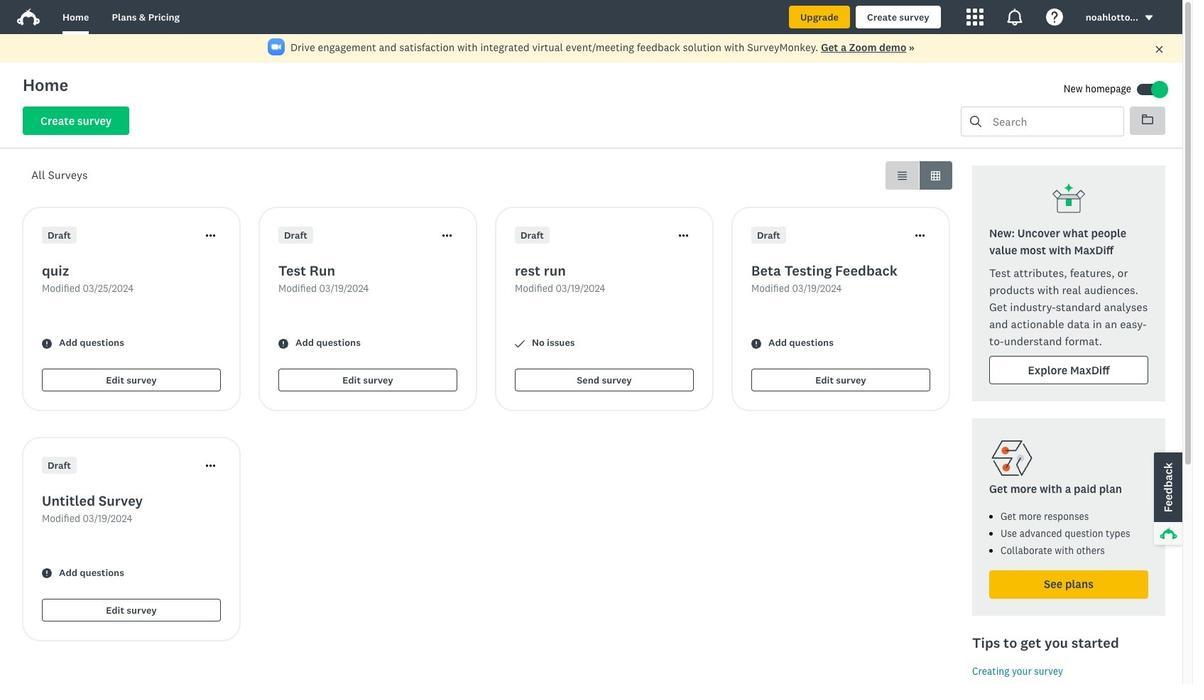 Task type: locate. For each thing, give the bounding box(es) containing it.
products icon image
[[967, 9, 984, 26], [967, 9, 984, 26]]

folders image
[[1142, 114, 1154, 124]]

help icon image
[[1046, 9, 1063, 26]]

x image
[[1155, 45, 1164, 54]]

no issues image
[[515, 338, 525, 348]]

warning image
[[278, 338, 288, 348]]

folders image
[[1142, 114, 1154, 125]]

group
[[886, 161, 953, 190]]

dropdown arrow icon image
[[1144, 13, 1154, 23], [1146, 15, 1153, 20]]

warning image
[[42, 338, 52, 348], [752, 338, 761, 348], [42, 569, 52, 579]]

2 brand logo image from the top
[[17, 9, 40, 26]]

search image
[[970, 116, 982, 127]]

brand logo image
[[17, 6, 40, 28], [17, 9, 40, 26]]



Task type: vqa. For each thing, say whether or not it's contained in the screenshot.
second Brand logo from the top
yes



Task type: describe. For each thing, give the bounding box(es) containing it.
response based pricing icon image
[[989, 435, 1035, 481]]

Search text field
[[982, 107, 1124, 136]]

max diff icon image
[[1052, 183, 1086, 217]]

1 brand logo image from the top
[[17, 6, 40, 28]]

search image
[[970, 116, 982, 127]]

notification center icon image
[[1006, 9, 1023, 26]]



